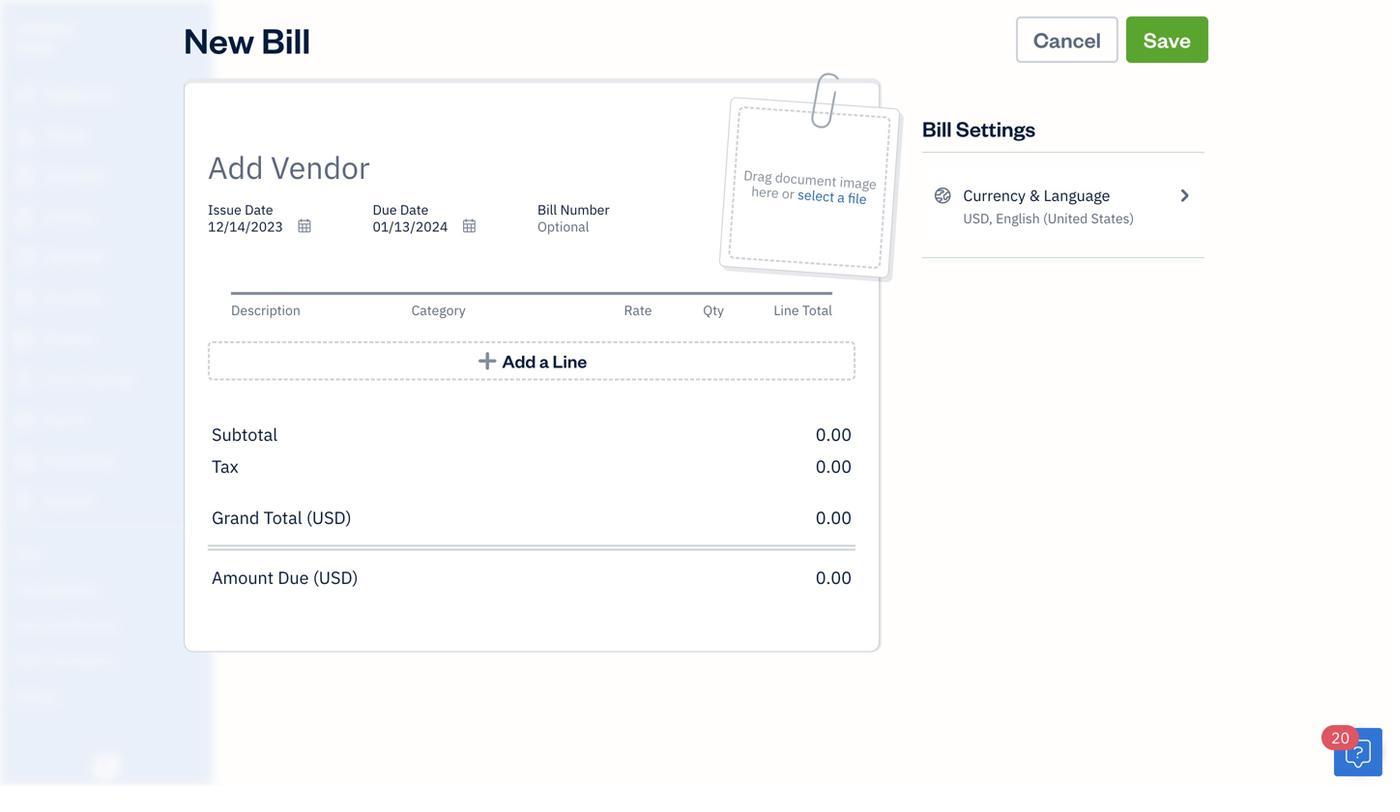 Task type: describe. For each thing, give the bounding box(es) containing it.
items and services
[[15, 616, 117, 632]]

(usd) for amount due (usd)
[[313, 566, 358, 589]]

document
[[775, 168, 838, 190]]

date for issue date
[[245, 200, 273, 218]]

items
[[15, 616, 44, 632]]

select
[[797, 185, 835, 206]]

connections
[[45, 652, 114, 668]]

(usd) for grand total (usd)
[[306, 506, 352, 529]]

subtotal
[[212, 423, 278, 446]]

category
[[412, 301, 466, 319]]

project image
[[13, 330, 36, 349]]

date for due date
[[400, 200, 429, 218]]

dashboard image
[[13, 86, 36, 105]]

bill for issue date
[[538, 200, 557, 218]]

services
[[70, 616, 117, 632]]

report image
[[13, 492, 36, 512]]

estimate image
[[13, 167, 36, 187]]

timer image
[[13, 370, 36, 390]]

0.00 for grand total (usd)
[[816, 506, 852, 529]]

total for grand
[[264, 506, 302, 529]]

qty
[[703, 301, 724, 319]]

drag
[[743, 166, 773, 186]]

a for line
[[540, 350, 549, 372]]

issue date
[[208, 200, 273, 218]]

bill for new bill
[[923, 115, 952, 142]]

0.00 for tax
[[816, 455, 852, 478]]

image
[[839, 173, 878, 193]]

1 horizontal spatial settings
[[956, 115, 1036, 142]]

0.00 for subtotal
[[816, 423, 852, 446]]

usd, english (united states)
[[964, 209, 1135, 227]]

cancel
[[1034, 26, 1101, 53]]

currencyandlanguage image
[[934, 184, 952, 207]]

language
[[1044, 185, 1111, 205]]

new bill
[[184, 16, 311, 62]]

add
[[502, 350, 536, 372]]

file
[[848, 189, 868, 208]]

grand total (usd)
[[212, 506, 352, 529]]

description
[[231, 301, 301, 319]]

currency & language
[[964, 185, 1111, 205]]

or
[[782, 184, 795, 203]]

total for line
[[802, 301, 833, 319]]

Issue Date text field
[[208, 217, 324, 235]]

expense image
[[13, 289, 36, 308]]

settings inside main element
[[15, 688, 59, 704]]

save
[[1144, 26, 1191, 53]]

usd,
[[964, 209, 993, 227]]

tax
[[212, 455, 239, 478]]

payment image
[[13, 249, 36, 268]]

english
[[996, 209, 1040, 227]]

cancel button
[[1016, 16, 1119, 63]]

0 horizontal spatial due
[[278, 566, 309, 589]]

chart image
[[13, 452, 36, 471]]

line inside button
[[553, 350, 587, 372]]

number
[[560, 200, 610, 218]]

rate
[[624, 301, 652, 319]]

money image
[[13, 411, 36, 430]]

client image
[[13, 127, 36, 146]]



Task type: locate. For each thing, give the bounding box(es) containing it.
plus image
[[477, 351, 499, 371]]

settings down bank
[[15, 688, 59, 704]]

main element
[[0, 0, 261, 786]]

due
[[373, 200, 397, 218], [278, 566, 309, 589]]

1 vertical spatial settings
[[15, 688, 59, 704]]

apps link
[[5, 537, 207, 571]]

date
[[245, 200, 273, 218], [400, 200, 429, 218]]

Vendor text field
[[208, 148, 682, 186]]

bill number
[[538, 200, 610, 218]]

2 vertical spatial bill
[[538, 200, 557, 218]]

0 horizontal spatial bill
[[261, 16, 311, 62]]

team members
[[15, 581, 99, 597]]

date right issue on the left top
[[245, 200, 273, 218]]

20
[[1332, 728, 1350, 748]]

bill up currencyandlanguage icon
[[923, 115, 952, 142]]

4 0.00 from the top
[[816, 566, 852, 589]]

owner
[[15, 38, 54, 54]]

2 0.00 from the top
[[816, 455, 852, 478]]

a
[[837, 188, 846, 206], [540, 350, 549, 372]]

settings up "currency"
[[956, 115, 1036, 142]]

add a line button
[[208, 341, 856, 381]]

bill
[[261, 16, 311, 62], [923, 115, 952, 142], [538, 200, 557, 218]]

0 vertical spatial settings
[[956, 115, 1036, 142]]

bank
[[15, 652, 42, 668]]

1 horizontal spatial total
[[802, 301, 833, 319]]

Due Date text field
[[373, 217, 489, 235]]

0 vertical spatial due
[[373, 200, 397, 218]]

due down the vendor 'text field'
[[373, 200, 397, 218]]

line right add
[[553, 350, 587, 372]]

a right add
[[540, 350, 549, 372]]

total
[[802, 301, 833, 319], [264, 506, 302, 529]]

line right qty
[[774, 301, 799, 319]]

amount due (usd)
[[212, 566, 358, 589]]

grand
[[212, 506, 259, 529]]

1 vertical spatial bill
[[923, 115, 952, 142]]

drag document image here or
[[743, 166, 878, 203]]

20 button
[[1322, 725, 1383, 777]]

apps
[[15, 545, 43, 561]]

states)
[[1091, 209, 1135, 227]]

1 vertical spatial line
[[553, 350, 587, 372]]

(usd) up amount due (usd)
[[306, 506, 352, 529]]

save button
[[1126, 16, 1209, 63]]

currency
[[964, 185, 1026, 205]]

settings link
[[5, 680, 207, 714]]

chevronright image
[[1176, 184, 1193, 207]]

amount
[[212, 566, 274, 589]]

&
[[1030, 185, 1040, 205]]

bill right new
[[261, 16, 311, 62]]

company
[[15, 18, 75, 36]]

0 horizontal spatial a
[[540, 350, 549, 372]]

date down the vendor 'text field'
[[400, 200, 429, 218]]

team members link
[[5, 572, 207, 606]]

Bill Number text field
[[538, 217, 682, 235]]

1 horizontal spatial bill
[[538, 200, 557, 218]]

3 0.00 from the top
[[816, 506, 852, 529]]

1 vertical spatial a
[[540, 350, 549, 372]]

0 horizontal spatial settings
[[15, 688, 59, 704]]

bill left number
[[538, 200, 557, 218]]

a inside select a file
[[837, 188, 846, 206]]

settings
[[956, 115, 1036, 142], [15, 688, 59, 704]]

2 horizontal spatial bill
[[923, 115, 952, 142]]

new
[[184, 16, 254, 62]]

a inside button
[[540, 350, 549, 372]]

1 vertical spatial (usd)
[[313, 566, 358, 589]]

1 0.00 from the top
[[816, 423, 852, 446]]

bank connections
[[15, 652, 114, 668]]

1 horizontal spatial due
[[373, 200, 397, 218]]

0.00
[[816, 423, 852, 446], [816, 455, 852, 478], [816, 506, 852, 529], [816, 566, 852, 589]]

0 horizontal spatial date
[[245, 200, 273, 218]]

1 vertical spatial due
[[278, 566, 309, 589]]

team
[[15, 581, 45, 597]]

0 vertical spatial line
[[774, 301, 799, 319]]

due date
[[373, 200, 429, 218]]

1 date from the left
[[245, 200, 273, 218]]

due right amount
[[278, 566, 309, 589]]

freshbooks image
[[91, 755, 122, 778]]

(usd) down grand total (usd)
[[313, 566, 358, 589]]

0 horizontal spatial total
[[264, 506, 302, 529]]

a for file
[[837, 188, 846, 206]]

company owner
[[15, 18, 75, 54]]

and
[[47, 616, 67, 632]]

resource center badge image
[[1335, 728, 1383, 777]]

1 horizontal spatial date
[[400, 200, 429, 218]]

here
[[751, 182, 780, 202]]

1 vertical spatial total
[[264, 506, 302, 529]]

a left file
[[837, 188, 846, 206]]

(united
[[1043, 209, 1088, 227]]

1 horizontal spatial line
[[774, 301, 799, 319]]

0 vertical spatial a
[[837, 188, 846, 206]]

select a file
[[797, 185, 868, 208]]

1 horizontal spatial a
[[837, 188, 846, 206]]

0 vertical spatial total
[[802, 301, 833, 319]]

line
[[774, 301, 799, 319], [553, 350, 587, 372]]

bill settings
[[923, 115, 1036, 142]]

add a line
[[502, 350, 587, 372]]

members
[[47, 581, 99, 597]]

0 horizontal spatial line
[[553, 350, 587, 372]]

items and services link
[[5, 608, 207, 642]]

0 vertical spatial (usd)
[[306, 506, 352, 529]]

0 vertical spatial bill
[[261, 16, 311, 62]]

bank connections link
[[5, 644, 207, 678]]

invoice image
[[13, 208, 36, 227]]

2 date from the left
[[400, 200, 429, 218]]

line total
[[774, 301, 833, 319]]

issue
[[208, 200, 242, 218]]

(usd)
[[306, 506, 352, 529], [313, 566, 358, 589]]



Task type: vqa. For each thing, say whether or not it's contained in the screenshot.
0.00 related to Subtotal
yes



